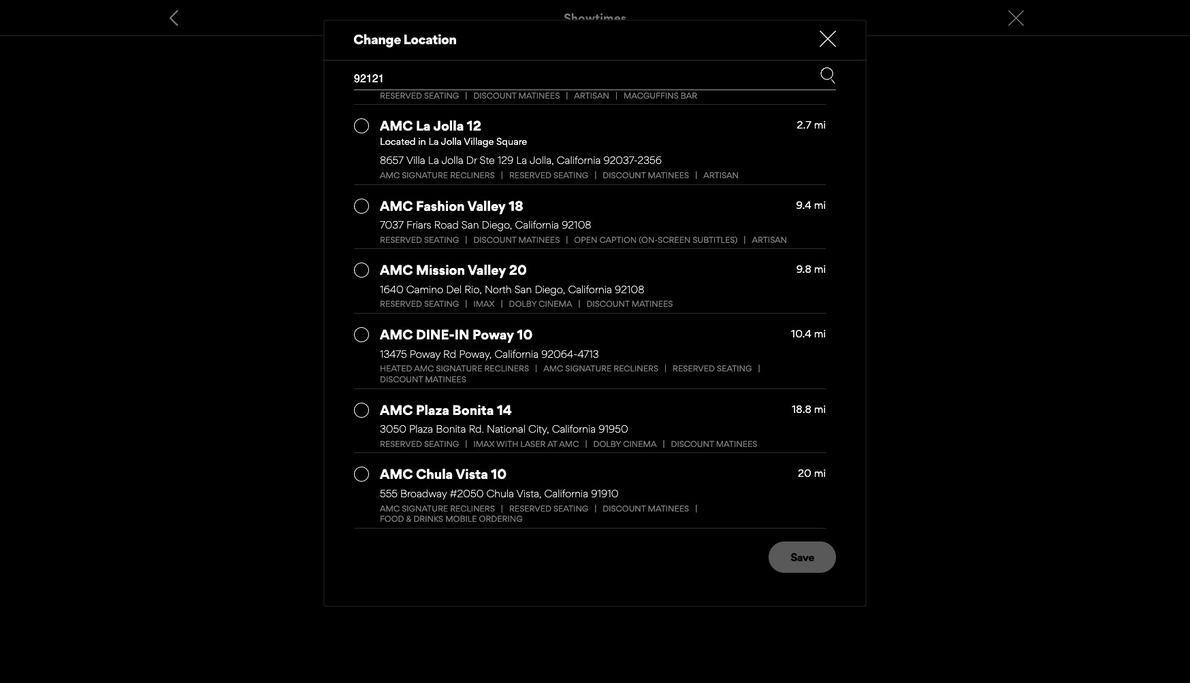 Task type: locate. For each thing, give the bounding box(es) containing it.
chula
[[416, 467, 453, 483], [486, 487, 514, 500]]

2 valley from the top
[[468, 262, 506, 279]]

valley
[[467, 198, 506, 214], [468, 262, 506, 279]]

at
[[547, 439, 557, 449]]

submit search image
[[820, 67, 836, 84]]

1 vertical spatial a
[[466, 80, 471, 94]]

1 horizontal spatial dolby
[[593, 439, 621, 449]]

recliners down 'amc dine-in poway 10 13475 poway rd poway , california 92064-4713'
[[484, 364, 529, 374]]

valley up the north
[[468, 262, 506, 279]]

1 vertical spatial imax
[[473, 439, 494, 449]]

la right in
[[429, 135, 439, 147]]

mi for 14
[[814, 403, 826, 416]]

1 vertical spatial valley
[[468, 262, 506, 279]]

2.7
[[797, 119, 811, 132]]

, up discount matinees food & drinks mobile ordering
[[539, 487, 542, 500]]

villa
[[406, 154, 425, 167]]

0 vertical spatial dolby
[[509, 299, 537, 309]]

mi for 10
[[814, 467, 826, 480]]

dolby for amc plaza bonita 14
[[593, 439, 621, 449]]

0 vertical spatial san
[[462, 219, 479, 232]]

20 inside 'amc mission valley 20 1640 camino del rio, north san diego , california 92108'
[[509, 262, 527, 279]]

vista
[[456, 467, 488, 483], [516, 487, 539, 500]]

#2050
[[450, 487, 484, 500]]

amc up 555
[[380, 467, 413, 483]]

92108 inside amc fashion valley 18 7037 friars road san diego , california 92108
[[562, 219, 591, 232]]

amc up 7037
[[380, 198, 413, 214]]

0 vertical spatial amc signature recliners
[[380, 170, 495, 180]]

0 horizontal spatial a
[[466, 80, 471, 94]]

bonita up rd.
[[452, 402, 494, 419]]

california inside amc chula vista 10 555 broadway #2050 chula vista , california 91910
[[544, 487, 588, 500]]

3 premium formats element from the top
[[380, 235, 826, 245]]

imax down rio,
[[473, 299, 495, 309]]

seating inside reserved seating discount matinees
[[717, 364, 752, 374]]

premium formats element containing heated amc signature recliners
[[380, 364, 826, 385]]

1 vertical spatial cinema
[[623, 439, 657, 449]]

0 horizontal spatial 92108
[[562, 219, 591, 232]]

mi for 18
[[814, 199, 826, 211]]

mi right 9.4
[[814, 199, 826, 211]]

2 imax from the top
[[473, 439, 494, 449]]

please
[[595, 39, 634, 56]]

5 mi from the top
[[814, 403, 826, 416]]

0 horizontal spatial san
[[462, 219, 479, 232]]

10
[[517, 327, 533, 343], [491, 467, 507, 483]]

3050
[[380, 423, 406, 436]]

chula up broadway at bottom
[[416, 467, 453, 483]]

square
[[496, 135, 527, 147]]

seating
[[424, 90, 459, 100], [553, 170, 588, 180], [424, 235, 459, 245], [424, 299, 459, 309], [717, 364, 752, 374], [424, 439, 459, 449], [553, 504, 588, 514]]

theatre.
[[733, 39, 780, 56]]

reserved seating down the friars
[[380, 235, 459, 245]]

0 vertical spatial 92108
[[562, 219, 591, 232]]

plaza
[[416, 402, 449, 419], [409, 423, 433, 436]]

select a theatre
[[432, 80, 511, 94]]

0 horizontal spatial vista
[[456, 467, 488, 483]]

555
[[380, 487, 398, 500]]

diego inside 'amc mission valley 20 1640 camino del rio, north san diego , california 92108'
[[535, 283, 563, 296]]

, inside 'amc dine-in poway 10 13475 poway rd poway , california 92064-4713'
[[489, 348, 492, 361]]

8657
[[380, 154, 404, 167]]

6 mi from the top
[[814, 467, 826, 480]]

poway
[[473, 327, 514, 343], [410, 348, 440, 361], [459, 348, 489, 361]]

1 imax from the top
[[473, 299, 495, 309]]

2 horizontal spatial artisan
[[752, 235, 787, 245]]

reserved seating down 8657 villa la jolla dr ste 129 la jolla , california 92037-2356
[[509, 170, 588, 180]]

mi down 18.8 mi
[[814, 467, 826, 480]]

ordering
[[479, 514, 523, 524]]

, for amc fashion valley 18
[[510, 219, 512, 232]]

, for amc chula vista 10
[[539, 487, 542, 500]]

Search by City, Zip or Theatre text field
[[354, 67, 779, 89]]

1 vertical spatial plaza
[[409, 423, 433, 436]]

reserved seating down 3050
[[380, 439, 459, 449]]

, down 18
[[510, 219, 512, 232]]

recliners down dr
[[450, 170, 495, 180]]

bonita left rd.
[[436, 423, 466, 436]]

valley inside amc fashion valley 18 7037 friars road san diego , california 92108
[[467, 198, 506, 214]]

18
[[509, 198, 523, 214]]

la up in
[[416, 118, 431, 134]]

poway down dine-
[[410, 348, 440, 361]]

imax
[[473, 299, 495, 309], [473, 439, 494, 449]]

dolby cinema for amc plaza bonita 14
[[593, 439, 657, 449]]

0 vertical spatial cinema
[[539, 299, 572, 309]]

bonita
[[452, 402, 494, 419], [436, 423, 466, 436]]

1 valley from the top
[[467, 198, 506, 214]]

0 vertical spatial a
[[677, 39, 684, 56]]

diego right the north
[[535, 283, 563, 296]]

1 vertical spatial 92108
[[615, 283, 644, 296]]

0 vertical spatial dolby cinema
[[509, 299, 572, 309]]

0 vertical spatial plaza
[[416, 402, 449, 419]]

mi right 18.8
[[814, 403, 826, 416]]

, up heated amc signature recliners
[[489, 348, 492, 361]]

,
[[552, 154, 554, 167], [510, 219, 512, 232], [563, 283, 565, 296], [489, 348, 492, 361], [547, 423, 549, 436], [539, 487, 542, 500]]

1 horizontal spatial dolby cinema
[[593, 439, 657, 449]]

0 horizontal spatial cinema
[[539, 299, 572, 309]]

1 horizontal spatial 20
[[798, 467, 811, 480]]

92108 up open
[[562, 219, 591, 232]]

20 mi
[[798, 467, 826, 480]]

amc up located
[[380, 118, 413, 134]]

cinema
[[539, 299, 572, 309], [623, 439, 657, 449]]

6 premium formats element from the top
[[380, 439, 826, 450]]

0 vertical spatial 20
[[509, 262, 527, 279]]

dolby for amc mission valley 20
[[509, 299, 537, 309]]

4 mi from the top
[[814, 328, 826, 341]]

close image
[[820, 31, 836, 47]]

2.7 mi
[[797, 119, 826, 132]]

4 premium formats element from the top
[[380, 299, 826, 310]]

1 vertical spatial diego
[[535, 283, 563, 296]]

jolla left 12
[[433, 118, 464, 134]]

reserved seating for 7th premium formats element from the bottom
[[380, 90, 459, 100]]

2356
[[638, 154, 662, 167]]

dolby cinema down 'amc mission valley 20 1640 camino del rio, north san diego , california 92108'
[[509, 299, 572, 309]]

, up the 92064-
[[563, 283, 565, 296]]

0 vertical spatial artisan
[[574, 90, 609, 100]]

9.4
[[796, 199, 811, 211]]

matinees
[[519, 90, 560, 100], [648, 170, 689, 180], [519, 235, 560, 245], [632, 299, 673, 309], [425, 374, 466, 385], [716, 439, 757, 449], [648, 504, 689, 514]]

amc
[[380, 118, 413, 134], [380, 170, 400, 180], [380, 198, 413, 214], [380, 262, 413, 279], [380, 327, 413, 343], [414, 364, 434, 374], [543, 364, 563, 374], [380, 402, 413, 419], [559, 439, 579, 449], [380, 467, 413, 483], [380, 504, 400, 514]]

city
[[528, 423, 547, 436]]

dolby down 'amc mission valley 20 1640 camino del rio, north san diego , california 92108'
[[509, 299, 537, 309]]

cinema up the 92064-
[[539, 299, 572, 309]]

dolby down 91950
[[593, 439, 621, 449]]

14
[[497, 402, 512, 419]]

cinema down 91950
[[623, 439, 657, 449]]

1 horizontal spatial san
[[515, 283, 532, 296]]

amc up 3050
[[380, 402, 413, 419]]

premium formats element
[[380, 90, 826, 101], [380, 170, 826, 181], [380, 235, 826, 245], [380, 299, 826, 310], [380, 364, 826, 385], [380, 439, 826, 450], [380, 504, 826, 525]]

92064-
[[541, 348, 578, 361]]

california inside 'amc dine-in poway 10 13475 poway rd poway , california 92064-4713'
[[495, 348, 539, 361]]

amc signature recliners down villa
[[380, 170, 495, 180]]

california up discount matinees food & drinks mobile ordering
[[544, 487, 588, 500]]

mi right 2.7
[[814, 119, 826, 132]]

amc up 13475
[[380, 327, 413, 343]]

2 vertical spatial artisan
[[752, 235, 787, 245]]

california left 92037-
[[557, 154, 601, 167]]

food
[[380, 514, 404, 524]]

valley left 18
[[467, 198, 506, 214]]

rd
[[443, 348, 456, 361]]

california down open
[[568, 283, 612, 296]]

display
[[477, 39, 519, 56]]

la right the 129
[[516, 154, 527, 167]]

0 vertical spatial imax
[[473, 299, 495, 309]]

92108 down the 'caption'
[[615, 283, 644, 296]]

imax with laser at amc
[[473, 439, 579, 449]]

, up at
[[547, 423, 549, 436]]

imax for imax
[[473, 299, 495, 309]]

2 vertical spatial amc signature recliners
[[380, 504, 495, 514]]

0 horizontal spatial diego
[[482, 219, 510, 232]]

0 vertical spatial 10
[[517, 327, 533, 343]]

imax down rd.
[[473, 439, 494, 449]]

dr
[[466, 154, 477, 167]]

1 vertical spatial artisan
[[704, 170, 739, 180]]

1 vertical spatial vista
[[516, 487, 539, 500]]

dolby
[[509, 299, 537, 309], [593, 439, 621, 449]]

amc signature recliners up drinks
[[380, 504, 495, 514]]

0 vertical spatial valley
[[467, 198, 506, 214]]

mi
[[814, 119, 826, 132], [814, 199, 826, 211], [814, 263, 826, 276], [814, 328, 826, 341], [814, 403, 826, 416], [814, 467, 826, 480]]

0 horizontal spatial dolby cinema
[[509, 299, 572, 309]]

matinees inside discount matinees food & drinks mobile ordering
[[648, 504, 689, 514]]

california left the 92064-
[[495, 348, 539, 361]]

signature up drinks
[[402, 504, 448, 514]]

1 vertical spatial dolby
[[593, 439, 621, 449]]

diego
[[482, 219, 510, 232], [535, 283, 563, 296]]

0 horizontal spatial 20
[[509, 262, 527, 279]]

signature down rd
[[436, 364, 482, 374]]

reserved seating up ordering
[[509, 504, 588, 514]]

signature down 4713
[[565, 364, 612, 374]]

amc inside amc plaza bonita 14 3050 plaza bonita rd. national city , california 91950
[[380, 402, 413, 419]]

91910
[[591, 487, 619, 500]]

0 horizontal spatial artisan
[[574, 90, 609, 100]]

0 vertical spatial diego
[[482, 219, 510, 232]]

artisan right subtitles)
[[752, 235, 787, 245]]

&
[[406, 514, 411, 524]]

0 horizontal spatial chula
[[416, 467, 453, 483]]

artisan down search by city, zip or theatre text field
[[574, 90, 609, 100]]

diego down 18
[[482, 219, 510, 232]]

san
[[462, 219, 479, 232], [515, 283, 532, 296]]

mi for 20
[[814, 263, 826, 276]]

reserved seating discount matinees
[[380, 364, 752, 385]]

1 vertical spatial 10
[[491, 467, 507, 483]]

village
[[464, 135, 494, 147]]

premium formats element for amc la jolla 12
[[380, 170, 826, 181]]

1 vertical spatial san
[[515, 283, 532, 296]]

mi right the 10.4
[[814, 328, 826, 341]]

1 horizontal spatial diego
[[535, 283, 563, 296]]

, inside amc fashion valley 18 7037 friars road san diego , california 92108
[[510, 219, 512, 232]]

a inside button
[[466, 80, 471, 94]]

91950
[[599, 423, 628, 436]]

1 vertical spatial 20
[[798, 467, 811, 480]]

change location
[[353, 31, 457, 48]]

mi right 9.8
[[814, 263, 826, 276]]

recliners
[[450, 170, 495, 180], [484, 364, 529, 374], [614, 364, 658, 374], [450, 504, 495, 514]]

10 up reserved seating discount matinees
[[517, 327, 533, 343]]

dolby cinema down 91950
[[593, 439, 657, 449]]

reserved
[[380, 90, 422, 100], [509, 170, 551, 180], [380, 235, 422, 245], [380, 299, 422, 309], [673, 364, 715, 374], [380, 439, 422, 449], [509, 504, 551, 514]]

10 down "with"
[[491, 467, 507, 483]]

0 vertical spatial chula
[[416, 467, 453, 483]]

, inside amc chula vista 10 555 broadway #2050 chula vista , california 91910
[[539, 487, 542, 500]]

california for amc dine-in poway 10
[[495, 348, 539, 361]]

cinema for 14
[[623, 439, 657, 449]]

vista up the #2050
[[456, 467, 488, 483]]

chula up ordering
[[486, 487, 514, 500]]

artisan for amc fashion valley 18
[[752, 235, 787, 245]]

, for 8657 villa la jolla dr ste 129
[[552, 154, 554, 167]]

artisan up subtitles)
[[704, 170, 739, 180]]

plaza right 3050
[[409, 423, 433, 436]]

discount matinees food & drinks mobile ordering
[[380, 504, 689, 524]]

vista up discount matinees food & drinks mobile ordering
[[516, 487, 539, 500]]

5 premium formats element from the top
[[380, 364, 826, 385]]

2 premium formats element from the top
[[380, 170, 826, 181]]

0 horizontal spatial 10
[[491, 467, 507, 483]]

20 down 18.8
[[798, 467, 811, 480]]

0 horizontal spatial dolby
[[509, 299, 537, 309]]

friars
[[406, 219, 431, 232]]

jolla
[[433, 118, 464, 134], [441, 135, 462, 147], [441, 154, 463, 167], [530, 154, 552, 167]]

reserved seating up in
[[380, 90, 459, 100]]

1 horizontal spatial chula
[[486, 487, 514, 500]]

california down 18
[[515, 219, 559, 232]]

1 horizontal spatial artisan
[[704, 170, 739, 180]]

san right road
[[462, 219, 479, 232]]

1 horizontal spatial cinema
[[623, 439, 657, 449]]

7 premium formats element from the top
[[380, 504, 826, 525]]

amc signature recliners for amc la jolla 12
[[380, 170, 495, 180]]

18.8 mi
[[792, 403, 826, 416]]

20 up the north
[[509, 262, 527, 279]]

reserved seating down camino
[[380, 299, 459, 309]]

plaza down heated amc signature recliners
[[416, 402, 449, 419]]

amc la jolla 12 located in la jolla village square
[[380, 118, 527, 147]]

san right the north
[[515, 283, 532, 296]]

amc signature recliners down 4713
[[543, 364, 658, 374]]

california inside amc fashion valley 18 7037 friars road san diego , california 92108
[[515, 219, 559, 232]]

valley inside 'amc mission valley 20 1640 camino del rio, north san diego , california 92108'
[[468, 262, 506, 279]]

amc up "food"
[[380, 504, 400, 514]]

road
[[434, 219, 459, 232]]

1 vertical spatial dolby cinema
[[593, 439, 657, 449]]

la right villa
[[428, 154, 439, 167]]

0 vertical spatial vista
[[456, 467, 488, 483]]

california up at
[[552, 423, 596, 436]]

10.4
[[791, 328, 811, 341]]

valley for mission
[[468, 262, 506, 279]]

92108
[[562, 219, 591, 232], [615, 283, 644, 296]]

amc mission valley 20 1640 camino del rio, north san diego , california 92108
[[380, 262, 644, 296]]

1 horizontal spatial a
[[677, 39, 684, 56]]

, right the 129
[[552, 154, 554, 167]]

valley for fashion
[[467, 198, 506, 214]]

1 vertical spatial amc signature recliners
[[543, 364, 658, 374]]

(on-
[[639, 235, 658, 245]]

1 horizontal spatial 92108
[[615, 283, 644, 296]]

3 mi from the top
[[814, 263, 826, 276]]

dolby cinema
[[509, 299, 572, 309], [593, 439, 657, 449]]

signature
[[402, 170, 448, 180], [436, 364, 482, 374], [565, 364, 612, 374], [402, 504, 448, 514]]

close element
[[820, 31, 836, 47]]

open
[[574, 235, 597, 245]]

order
[[425, 39, 457, 56]]

california
[[557, 154, 601, 167], [515, 219, 559, 232], [568, 283, 612, 296], [495, 348, 539, 361], [552, 423, 596, 436], [544, 487, 588, 500]]

select
[[638, 39, 674, 56]]

2 mi from the top
[[814, 199, 826, 211]]

1 horizontal spatial 10
[[517, 327, 533, 343]]

amc up 1640
[[380, 262, 413, 279]]

amc down the 92064-
[[543, 364, 563, 374]]

mission
[[416, 262, 465, 279]]



Task type: describe. For each thing, give the bounding box(es) containing it.
theatre
[[473, 80, 511, 94]]

92108 inside 'amc mission valley 20 1640 camino del rio, north san diego , california 92108'
[[615, 283, 644, 296]]

, inside 'amc mission valley 20 1640 camino del rio, north san diego , california 92108'
[[563, 283, 565, 296]]

mi for poway
[[814, 328, 826, 341]]

bar
[[681, 90, 697, 100]]

del
[[446, 283, 462, 296]]

california inside amc plaza bonita 14 3050 plaza bonita rd. national city , california 91950
[[552, 423, 596, 436]]

laser
[[520, 439, 546, 449]]

jolla right the 129
[[530, 154, 552, 167]]

with
[[496, 439, 518, 449]]

discount inside discount matinees food & drinks mobile ordering
[[603, 504, 646, 514]]

poway down in
[[459, 348, 489, 361]]

amc inside amc chula vista 10 555 broadway #2050 chula vista , california 91910
[[380, 467, 413, 483]]

premium formats element for amc chula vista 10
[[380, 504, 826, 525]]

subtitles)
[[693, 235, 738, 245]]

in order to display showtimes, please select a nearby theatre.
[[410, 39, 780, 56]]

showtimes
[[564, 11, 626, 25]]

screen
[[658, 235, 691, 245]]

premium formats element for amc dine-in poway 10
[[380, 364, 826, 385]]

in
[[455, 327, 469, 343]]

dolby cinema for amc mission valley 20
[[509, 299, 572, 309]]

camino
[[406, 283, 443, 296]]

premium formats element for amc mission valley 20
[[380, 299, 826, 310]]

9.8
[[796, 263, 811, 276]]

1 horizontal spatial vista
[[516, 487, 539, 500]]

select a theatre button
[[410, 72, 533, 103]]

caption
[[599, 235, 637, 245]]

129
[[497, 154, 513, 167]]

select
[[432, 80, 463, 94]]

amc dine-in poway 10 13475 poway rd poway , california 92064-4713
[[380, 327, 599, 361]]

macguffins bar
[[624, 90, 697, 100]]

amc right at
[[559, 439, 579, 449]]

location
[[403, 31, 457, 48]]

10 inside 'amc dine-in poway 10 13475 poway rd poway , california 92064-4713'
[[517, 327, 533, 343]]

heated amc signature recliners
[[380, 364, 529, 374]]

1640
[[380, 283, 404, 296]]

10.4 mi
[[791, 328, 826, 341]]

reserved seating for amc fashion valley 18's premium formats element
[[380, 235, 459, 245]]

cinema for 20
[[539, 299, 572, 309]]

recliners up 91950
[[614, 364, 658, 374]]

heated
[[380, 364, 412, 374]]

13475
[[380, 348, 407, 361]]

signature down villa
[[402, 170, 448, 180]]

located
[[380, 135, 416, 147]]

fashion
[[416, 198, 465, 214]]

jolla left dr
[[441, 154, 463, 167]]

dine-
[[416, 327, 455, 343]]

diego inside amc fashion valley 18 7037 friars road san diego , california 92108
[[482, 219, 510, 232]]

rd.
[[469, 423, 484, 436]]

18.8
[[792, 403, 811, 416]]

rio,
[[465, 283, 482, 296]]

premium formats element for amc plaza bonita 14
[[380, 439, 826, 450]]

9.4 mi
[[796, 199, 826, 211]]

in
[[418, 135, 426, 147]]

national
[[487, 423, 526, 436]]

reserved seating for premium formats element related to amc mission valley 20
[[380, 299, 459, 309]]

california for 8657 villa la jolla dr ste 129
[[557, 154, 601, 167]]

amc fashion valley 18 7037 friars road san diego , california 92108
[[380, 198, 591, 232]]

amc plaza bonita 14 3050 plaza bonita rd. national city , california 91950
[[380, 402, 628, 436]]

california for amc fashion valley 18
[[515, 219, 559, 232]]

10 inside amc chula vista 10 555 broadway #2050 chula vista , california 91910
[[491, 467, 507, 483]]

amc inside 'amc dine-in poway 10 13475 poway rd poway , california 92064-4713'
[[380, 327, 413, 343]]

mobile
[[445, 514, 477, 524]]

macguffins
[[624, 90, 679, 100]]

nearby
[[688, 39, 730, 56]]

8657 villa la jolla dr ste 129 la jolla , california 92037-2356
[[380, 154, 662, 167]]

reserved inside reserved seating discount matinees
[[673, 364, 715, 374]]

1 vertical spatial bonita
[[436, 423, 466, 436]]

9.8 mi
[[796, 263, 826, 276]]

4713
[[578, 348, 599, 361]]

california for amc chula vista 10
[[544, 487, 588, 500]]

san inside 'amc mission valley 20 1640 camino del rio, north san diego , california 92108'
[[515, 283, 532, 296]]

amc inside amc fashion valley 18 7037 friars road san diego , california 92108
[[380, 198, 413, 214]]

, for amc dine-in poway 10
[[489, 348, 492, 361]]

california inside 'amc mission valley 20 1640 camino del rio, north san diego , california 92108'
[[568, 283, 612, 296]]

amc signature recliners for amc chula vista 10
[[380, 504, 495, 514]]

amc inside 'amc mission valley 20 1640 camino del rio, north san diego , california 92108'
[[380, 262, 413, 279]]

matinees inside reserved seating discount matinees
[[425, 374, 466, 385]]

poway right in
[[473, 327, 514, 343]]

to
[[461, 39, 473, 56]]

amc right heated
[[414, 364, 434, 374]]

7037
[[380, 219, 404, 232]]

discount inside reserved seating discount matinees
[[380, 374, 423, 385]]

1 mi from the top
[[814, 119, 826, 132]]

open caption (on-screen subtitles)
[[574, 235, 738, 245]]

1 vertical spatial chula
[[486, 487, 514, 500]]

premium formats element for amc fashion valley 18
[[380, 235, 826, 245]]

change
[[353, 31, 401, 48]]

reserved seating for premium formats element corresponding to amc plaza bonita 14
[[380, 439, 459, 449]]

12
[[467, 118, 481, 134]]

1 premium formats element from the top
[[380, 90, 826, 101]]

showtimes,
[[523, 39, 592, 56]]

jolla left village
[[441, 135, 462, 147]]

amc inside amc la jolla 12 located in la jolla village square
[[380, 118, 413, 134]]

recliners up mobile
[[450, 504, 495, 514]]

, inside amc plaza bonita 14 3050 plaza bonita rd. national city , california 91950
[[547, 423, 549, 436]]

in
[[410, 39, 422, 56]]

san inside amc fashion valley 18 7037 friars road san diego , california 92108
[[462, 219, 479, 232]]

drinks
[[414, 514, 443, 524]]

broadway
[[400, 487, 447, 500]]

0 vertical spatial bonita
[[452, 402, 494, 419]]

92037-
[[604, 154, 638, 167]]

amc down 8657
[[380, 170, 400, 180]]

north
[[485, 283, 512, 296]]

imax for imax with laser at amc
[[473, 439, 494, 449]]

artisan for amc la jolla 12
[[704, 170, 739, 180]]

ste
[[480, 154, 495, 167]]

amc chula vista 10 555 broadway #2050 chula vista , california 91910
[[380, 467, 619, 500]]



Task type: vqa. For each thing, say whether or not it's contained in the screenshot.


